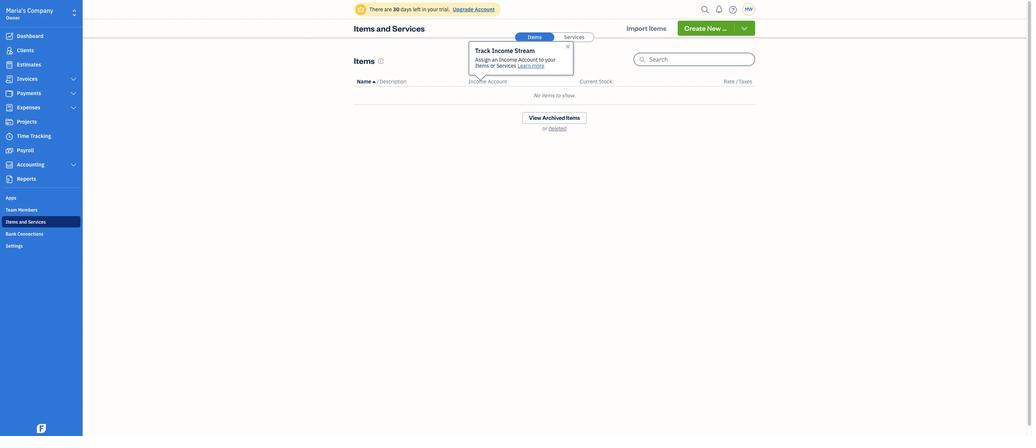 Task type: locate. For each thing, give the bounding box(es) containing it.
estimates link
[[2, 58, 80, 72]]

and down team members
[[19, 219, 27, 225]]

deleted
[[549, 125, 567, 132]]

expenses
[[17, 104, 40, 111]]

description
[[380, 78, 407, 85]]

notifications image
[[714, 2, 726, 17]]

settings
[[6, 243, 23, 249]]

0 horizontal spatial /
[[377, 78, 379, 85]]

and down are
[[377, 23, 391, 33]]

maria's
[[6, 7, 26, 14]]

assign an income account to your items or services
[[475, 56, 556, 69]]

2 / from the left
[[736, 78, 738, 85]]

chevron large down image inside invoices link
[[70, 76, 77, 82]]

time
[[17, 133, 29, 139]]

1 vertical spatial and
[[19, 219, 27, 225]]

bank connections
[[6, 231, 43, 237]]

chevron large down image for payments
[[70, 91, 77, 97]]

1 vertical spatial or
[[543, 125, 548, 132]]

1 vertical spatial items and services
[[6, 219, 46, 225]]

chart image
[[5, 161, 14, 169]]

services inside assign an income account to your items or services
[[497, 62, 517, 69]]

reports
[[17, 176, 36, 182]]

new
[[708, 24, 721, 32]]

0 vertical spatial or
[[491, 62, 496, 69]]

income inside assign an income account to your items or services
[[499, 56, 517, 63]]

chevron large down image up reports link
[[70, 162, 77, 168]]

or
[[491, 62, 496, 69], [543, 125, 548, 132]]

account down stream
[[519, 56, 538, 63]]

0 vertical spatial chevron large down image
[[70, 91, 77, 97]]

/
[[377, 78, 379, 85], [736, 78, 738, 85]]

income up an
[[492, 47, 513, 55]]

learn more link
[[518, 62, 545, 69]]

an
[[492, 56, 498, 63]]

0 vertical spatial chevron large down image
[[70, 76, 77, 82]]

items and services inside main element
[[6, 219, 46, 225]]

0 horizontal spatial and
[[19, 219, 27, 225]]

items and services
[[354, 23, 425, 33], [6, 219, 46, 225]]

chevron large down image
[[70, 91, 77, 97], [70, 162, 77, 168]]

payments
[[17, 90, 41, 97]]

items up stream
[[528, 34, 542, 41]]

settings link
[[2, 240, 80, 252]]

/ right caretup image
[[377, 78, 379, 85]]

services up bank connections link
[[28, 219, 46, 225]]

your inside assign an income account to your items or services
[[545, 56, 556, 63]]

mw button
[[743, 3, 756, 16]]

or left deleted
[[543, 125, 548, 132]]

archived
[[543, 114, 566, 121]]

invoices link
[[2, 73, 80, 86]]

view
[[529, 114, 542, 121]]

members
[[18, 207, 38, 213]]

to right items
[[556, 92, 561, 99]]

2 chevron large down image from the top
[[70, 105, 77, 111]]

1 vertical spatial chevron large down image
[[70, 162, 77, 168]]

expenses link
[[2, 101, 80, 115]]

chevron large down image for invoices
[[70, 76, 77, 82]]

chevron large down image up projects link
[[70, 105, 77, 111]]

freshbooks image
[[35, 424, 47, 433]]

1 horizontal spatial your
[[545, 56, 556, 63]]

payroll link
[[2, 144, 80, 158]]

there are 30 days left in your trial. upgrade account
[[370, 6, 495, 13]]

items and services up bank connections
[[6, 219, 46, 225]]

or up income account
[[491, 62, 496, 69]]

0 horizontal spatial to
[[539, 56, 544, 63]]

team
[[6, 207, 17, 213]]

current stock
[[580, 78, 613, 85]]

chevron large down image inside expenses link
[[70, 105, 77, 111]]

services inside main element
[[28, 219, 46, 225]]

account inside assign an income account to your items or services
[[519, 56, 538, 63]]

1 chevron large down image from the top
[[70, 91, 77, 97]]

dashboard link
[[2, 30, 80, 43]]

team members link
[[2, 204, 80, 215]]

0 vertical spatial items and services
[[354, 23, 425, 33]]

1 vertical spatial income
[[499, 56, 517, 63]]

1 horizontal spatial or
[[543, 125, 548, 132]]

0 horizontal spatial or
[[491, 62, 496, 69]]

name link
[[357, 78, 377, 85]]

time tracking
[[17, 133, 51, 139]]

0 vertical spatial your
[[428, 6, 438, 13]]

create new … button
[[678, 21, 756, 36]]

1 vertical spatial your
[[545, 56, 556, 63]]

your right more
[[545, 56, 556, 63]]

search image
[[700, 4, 712, 15]]

money image
[[5, 147, 14, 155]]

/ right the rate
[[736, 78, 738, 85]]

account right upgrade
[[475, 6, 495, 13]]

1 / from the left
[[377, 78, 379, 85]]

1 horizontal spatial to
[[556, 92, 561, 99]]

payroll
[[17, 147, 34, 154]]

chevron large down image up 'payments' link
[[70, 76, 77, 82]]

dashboard image
[[5, 33, 14, 40]]

0 horizontal spatial items and services
[[6, 219, 46, 225]]

company
[[27, 7, 53, 14]]

caretup image
[[373, 79, 376, 85]]

services down track income stream
[[497, 62, 517, 69]]

0 vertical spatial to
[[539, 56, 544, 63]]

to right learn on the right of the page
[[539, 56, 544, 63]]

no items to show.
[[534, 92, 576, 99]]

chevron large down image down invoices link
[[70, 91, 77, 97]]

your right in
[[428, 6, 438, 13]]

time tracking link
[[2, 130, 80, 143]]

apps link
[[2, 192, 80, 203]]

there
[[370, 6, 383, 13]]

chevron large down image
[[70, 76, 77, 82], [70, 105, 77, 111]]

0 vertical spatial and
[[377, 23, 391, 33]]

items left an
[[475, 62, 489, 69]]

0 horizontal spatial your
[[428, 6, 438, 13]]

items
[[354, 23, 375, 33], [650, 24, 667, 32], [528, 34, 542, 41], [354, 55, 375, 66], [475, 62, 489, 69], [567, 114, 581, 121], [6, 219, 18, 225]]

clients link
[[2, 44, 80, 58]]

income down assign
[[469, 78, 487, 85]]

1 vertical spatial chevron large down image
[[70, 105, 77, 111]]

items up deleted link
[[567, 114, 581, 121]]

invoice image
[[5, 76, 14, 83]]

chevron large down image inside 'payments' link
[[70, 91, 77, 97]]

dashboard
[[17, 33, 43, 39]]

timer image
[[5, 133, 14, 140]]

and
[[377, 23, 391, 33], [19, 219, 27, 225]]

1 horizontal spatial /
[[736, 78, 738, 85]]

items right import
[[650, 24, 667, 32]]

account down an
[[488, 78, 508, 85]]

items down team
[[6, 219, 18, 225]]

import items button
[[620, 21, 674, 36]]

crown image
[[357, 5, 365, 13]]

1 chevron large down image from the top
[[70, 76, 77, 82]]

items inside assign an income account to your items or services
[[475, 62, 489, 69]]

to
[[539, 56, 544, 63], [556, 92, 561, 99]]

2 chevron large down image from the top
[[70, 162, 77, 168]]

items and services down are
[[354, 23, 425, 33]]

estimate image
[[5, 61, 14, 69]]

items inside main element
[[6, 219, 18, 225]]

1 vertical spatial account
[[519, 56, 538, 63]]

days
[[401, 6, 412, 13]]

income down track income stream
[[499, 56, 517, 63]]

description link
[[380, 78, 407, 85]]

current
[[580, 78, 598, 85]]

are
[[385, 6, 392, 13]]

create new …
[[685, 24, 727, 32]]



Task type: describe. For each thing, give the bounding box(es) containing it.
or inside assign an income account to your items or services
[[491, 62, 496, 69]]

1 horizontal spatial items and services
[[354, 23, 425, 33]]

accounting
[[17, 161, 44, 168]]

bank
[[6, 231, 16, 237]]

upgrade account link
[[452, 6, 495, 13]]

…
[[723, 24, 727, 32]]

maria's company owner
[[6, 7, 53, 21]]

assign
[[475, 56, 491, 63]]

left
[[413, 6, 421, 13]]

chevron large down image for accounting
[[70, 162, 77, 168]]

and inside the items and services link
[[19, 219, 27, 225]]

mw
[[745, 6, 753, 12]]

0 vertical spatial account
[[475, 6, 495, 13]]

Search text field
[[650, 53, 755, 65]]

team members
[[6, 207, 38, 213]]

services down days
[[392, 23, 425, 33]]

track income stream
[[475, 47, 535, 55]]

stream
[[515, 47, 535, 55]]

learn more
[[518, 62, 545, 69]]

tracking
[[30, 133, 51, 139]]

track
[[475, 47, 491, 55]]

1 vertical spatial to
[[556, 92, 561, 99]]

owner
[[6, 15, 20, 21]]

items link
[[516, 33, 555, 42]]

upgrade
[[453, 6, 474, 13]]

name
[[357, 78, 372, 85]]

rate / taxes
[[724, 78, 753, 85]]

create new … button
[[678, 21, 756, 36]]

0 vertical spatial income
[[492, 47, 513, 55]]

learn
[[518, 62, 531, 69]]

import items
[[627, 24, 667, 32]]

projects link
[[2, 115, 80, 129]]

show.
[[562, 92, 576, 99]]

items down crown image
[[354, 23, 375, 33]]

stock
[[599, 78, 613, 85]]

items left info image
[[354, 55, 375, 66]]

more
[[532, 62, 545, 69]]

rate
[[724, 78, 735, 85]]

reports link
[[2, 173, 80, 186]]

main element
[[0, 0, 102, 436]]

expense image
[[5, 104, 14, 112]]

2 vertical spatial income
[[469, 78, 487, 85]]

or inside view archived items or deleted
[[543, 125, 548, 132]]

2 vertical spatial account
[[488, 78, 508, 85]]

clients
[[17, 47, 34, 54]]

go to help image
[[728, 4, 740, 15]]

taxes
[[739, 78, 753, 85]]

create
[[685, 24, 706, 32]]

30
[[393, 6, 400, 13]]

projects
[[17, 118, 37, 125]]

income account link
[[469, 78, 508, 85]]

no
[[534, 92, 541, 99]]

services up the close icon
[[564, 34, 585, 41]]

project image
[[5, 118, 14, 126]]

1 horizontal spatial and
[[377, 23, 391, 33]]

payments link
[[2, 87, 80, 100]]

apps
[[6, 195, 16, 201]]

items inside button
[[650, 24, 667, 32]]

connections
[[17, 231, 43, 237]]

chevron large down image for expenses
[[70, 105, 77, 111]]

to inside assign an income account to your items or services
[[539, 56, 544, 63]]

view archived items link
[[523, 112, 587, 124]]

close image
[[565, 44, 571, 50]]

view archived items or deleted
[[529, 114, 581, 132]]

accounting link
[[2, 158, 80, 172]]

income account
[[469, 78, 508, 85]]

services link
[[555, 33, 594, 42]]

items
[[542, 92, 555, 99]]

current stock link
[[580, 78, 613, 85]]

trial.
[[440, 6, 450, 13]]

rate link
[[724, 78, 736, 85]]

info image
[[378, 58, 384, 64]]

chevrondown image
[[741, 24, 749, 32]]

bank connections link
[[2, 228, 80, 240]]

report image
[[5, 176, 14, 183]]

import
[[627, 24, 648, 32]]

deleted link
[[549, 125, 567, 132]]

items inside view archived items or deleted
[[567, 114, 581, 121]]

client image
[[5, 47, 14, 55]]

payment image
[[5, 90, 14, 97]]

in
[[422, 6, 427, 13]]

items and services link
[[2, 216, 80, 227]]

estimates
[[17, 61, 41, 68]]

invoices
[[17, 76, 38, 82]]



Task type: vqa. For each thing, say whether or not it's contained in the screenshot.
Ts
no



